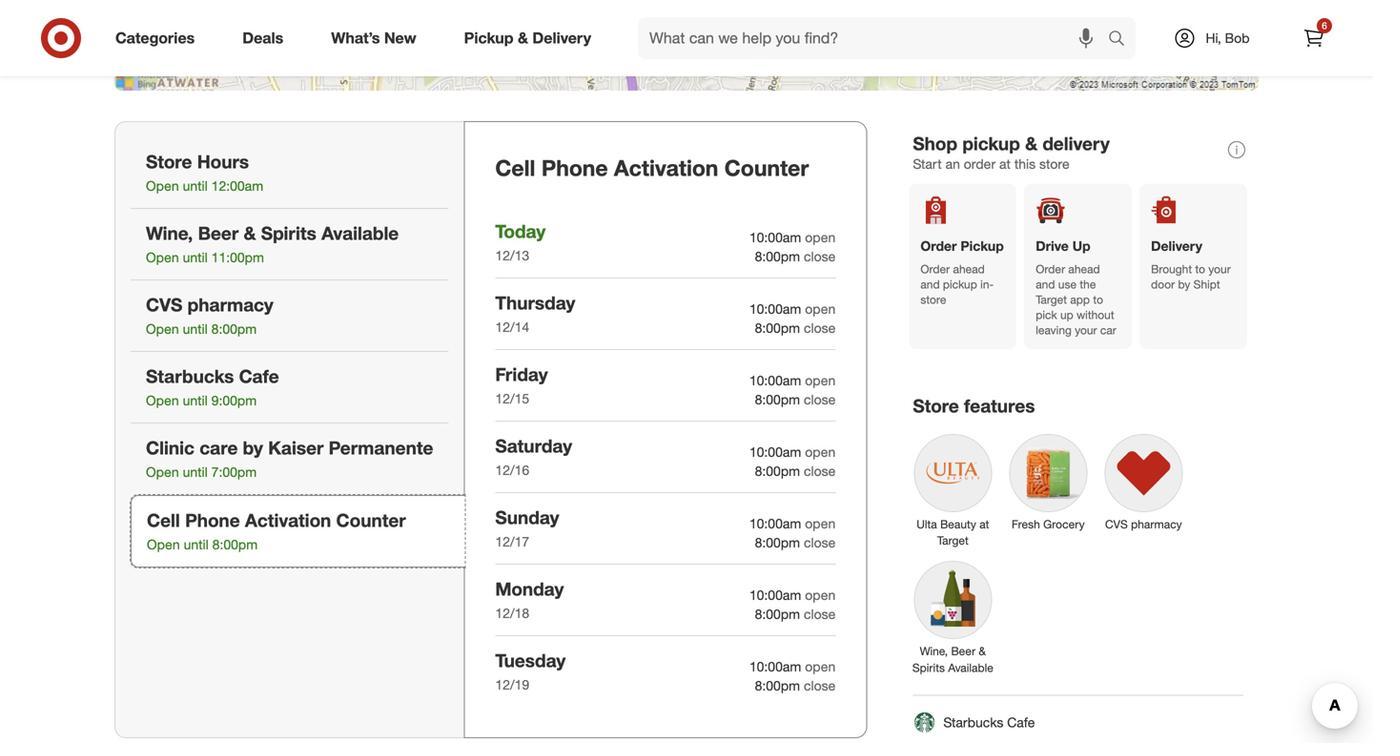 Task type: vqa. For each thing, say whether or not it's contained in the screenshot.


Task type: describe. For each thing, give the bounding box(es) containing it.
hi, bob
[[1206, 30, 1250, 46]]

store hours open until 12:00am
[[146, 151, 263, 194]]

8:00pm inside the cell phone activation counter open until 8:00pm
[[212, 536, 258, 553]]

6 link
[[1294, 17, 1336, 59]]

store features
[[913, 395, 1036, 417]]

& for shop pickup & delivery start an order at this store
[[1026, 133, 1038, 155]]

wine, for wine, beer & spirits available
[[920, 644, 948, 658]]

cafe for starbucks cafe open until 9:00pm
[[239, 365, 279, 387]]

close for today
[[804, 248, 836, 265]]

starbucks cafe open until 9:00pm
[[146, 365, 279, 409]]

up
[[1061, 308, 1074, 322]]

cvs pharmacy
[[1106, 517, 1183, 531]]

categories
[[115, 29, 195, 47]]

until inside cvs pharmacy open until 8:00pm
[[183, 321, 208, 337]]

8:00pm for monday
[[755, 606, 801, 622]]

brought
[[1152, 262, 1193, 276]]

cvs pharmacy open until 8:00pm
[[146, 294, 274, 337]]

grocery
[[1044, 517, 1085, 531]]

12/17
[[496, 533, 530, 550]]

12/16
[[496, 462, 530, 478]]

beauty
[[941, 517, 977, 531]]

until inside wine, beer & spirits available open until 11:00pm
[[183, 249, 208, 266]]

wine, for wine, beer & spirits available open until 11:00pm
[[146, 222, 193, 244]]

ulta beauty at target
[[917, 517, 990, 548]]

the
[[1080, 277, 1097, 292]]

monday
[[496, 578, 564, 600]]

and for drive
[[1036, 277, 1056, 292]]

10:00am open 8:00pm close for thursday
[[750, 300, 836, 336]]

shop pickup & delivery start an order at this store
[[913, 133, 1110, 172]]

fresh grocery
[[1012, 517, 1085, 531]]

phone for cell phone activation counter
[[542, 155, 608, 181]]

your inside drive up order ahead and use the target app to pick up without leaving your car
[[1075, 323, 1098, 337]]

saturday
[[496, 435, 572, 457]]

clinic
[[146, 437, 195, 459]]

without
[[1077, 308, 1115, 322]]

friday
[[496, 363, 548, 385]]

close for tuesday
[[804, 677, 836, 694]]

phone for cell phone activation counter open until 8:00pm
[[185, 509, 240, 531]]

use
[[1059, 277, 1077, 292]]

an
[[946, 155, 961, 172]]

tuesday 12/19
[[496, 650, 566, 693]]

starbucks cafe
[[944, 714, 1036, 731]]

0 vertical spatial delivery
[[533, 29, 592, 47]]

What can we help you find? suggestions appear below search field
[[638, 17, 1113, 59]]

in-
[[981, 277, 994, 292]]

12/18
[[496, 605, 530, 622]]

10:00am for sunday
[[750, 515, 802, 532]]

and for order
[[921, 277, 940, 292]]

store inside shop pickup & delivery start an order at this store
[[1040, 155, 1070, 172]]

activation for cell phone activation counter
[[614, 155, 719, 181]]

beer for wine, beer & spirits available
[[952, 644, 976, 658]]

store for store hours open until 12:00am
[[146, 151, 192, 173]]

12/14
[[496, 319, 530, 335]]

fresh
[[1012, 517, 1041, 531]]

10:00am for friday
[[750, 372, 802, 389]]

ulta beauty at target link
[[906, 425, 1001, 553]]

care
[[200, 437, 238, 459]]

kaiser
[[268, 437, 324, 459]]

10:00am for tuesday
[[750, 658, 802, 675]]

bob
[[1226, 30, 1250, 46]]

delivery inside delivery brought to your door by shipt
[[1152, 238, 1203, 254]]

close for sunday
[[804, 534, 836, 551]]

up
[[1073, 238, 1091, 254]]

thursday
[[496, 292, 576, 314]]

12/15
[[496, 390, 530, 407]]

permanente
[[329, 437, 433, 459]]

door
[[1152, 277, 1175, 292]]

order
[[964, 155, 996, 172]]

new
[[384, 29, 417, 47]]

10:00am for thursday
[[750, 300, 802, 317]]

by inside clinic care by kaiser permanente open until 7:00pm
[[243, 437, 263, 459]]

8:00pm for saturday
[[755, 463, 801, 479]]

features
[[965, 395, 1036, 417]]

what's
[[331, 29, 380, 47]]

8:00pm for tuesday
[[755, 677, 801, 694]]

10:00am open 8:00pm close for sunday
[[750, 515, 836, 551]]

tuesday
[[496, 650, 566, 672]]

thursday 12/14
[[496, 292, 576, 335]]

search button
[[1100, 17, 1146, 63]]

8:00pm for thursday
[[755, 320, 801, 336]]

ahead for pickup
[[954, 262, 985, 276]]

close for monday
[[804, 606, 836, 622]]

friday 12/15
[[496, 363, 548, 407]]

10:00am open 8:00pm close for saturday
[[750, 444, 836, 479]]

open for thursday
[[805, 300, 836, 317]]

until inside starbucks cafe open until 9:00pm
[[183, 392, 208, 409]]

sunday
[[496, 506, 560, 528]]

open inside clinic care by kaiser permanente open until 7:00pm
[[146, 464, 179, 481]]

fresh grocery link
[[1001, 425, 1096, 536]]

this
[[1015, 155, 1036, 172]]

pickup inside order pickup order ahead and pickup in- store
[[943, 277, 978, 292]]

10:00am for today
[[750, 229, 802, 246]]

target inside ulta beauty at target
[[938, 533, 969, 548]]

9:00pm
[[211, 392, 257, 409]]

8:00pm for today
[[755, 248, 801, 265]]

store inside order pickup order ahead and pickup in- store
[[921, 293, 947, 307]]

pick
[[1036, 308, 1058, 322]]

counter for cell phone activation counter open until 8:00pm
[[336, 509, 406, 531]]



Task type: locate. For each thing, give the bounding box(es) containing it.
1 ahead from the left
[[954, 262, 985, 276]]

0 vertical spatial counter
[[725, 155, 809, 181]]

open inside the cell phone activation counter open until 8:00pm
[[147, 536, 180, 553]]

2 open from the top
[[805, 300, 836, 317]]

search
[[1100, 31, 1146, 49]]

8:00pm for friday
[[755, 391, 801, 408]]

&
[[518, 29, 528, 47], [1026, 133, 1038, 155], [244, 222, 256, 244], [979, 644, 986, 658]]

1 10:00am from the top
[[750, 229, 802, 246]]

open for friday
[[805, 372, 836, 389]]

4 10:00am open 8:00pm close from the top
[[750, 444, 836, 479]]

1 horizontal spatial phone
[[542, 155, 608, 181]]

0 horizontal spatial phone
[[185, 509, 240, 531]]

1 vertical spatial spirits
[[913, 661, 945, 675]]

hours
[[197, 151, 249, 173]]

close for thursday
[[804, 320, 836, 336]]

at inside ulta beauty at target
[[980, 517, 990, 531]]

pickup & delivery
[[464, 29, 592, 47]]

pharmacy for cvs pharmacy
[[1132, 517, 1183, 531]]

spirits inside wine, beer & spirits available
[[913, 661, 945, 675]]

1 vertical spatial pickup
[[943, 277, 978, 292]]

8:00pm for sunday
[[755, 534, 801, 551]]

shop
[[913, 133, 958, 155]]

beer inside wine, beer & spirits available
[[952, 644, 976, 658]]

activation for cell phone activation counter open until 8:00pm
[[245, 509, 331, 531]]

pickup & delivery link
[[448, 17, 615, 59]]

open inside starbucks cafe open until 9:00pm
[[146, 392, 179, 409]]

ahead inside drive up order ahead and use the target app to pick up without leaving your car
[[1069, 262, 1101, 276]]

3 close from the top
[[804, 391, 836, 408]]

1 vertical spatial by
[[243, 437, 263, 459]]

8:00pm
[[755, 248, 801, 265], [755, 320, 801, 336], [211, 321, 257, 337], [755, 391, 801, 408], [755, 463, 801, 479], [755, 534, 801, 551], [212, 536, 258, 553], [755, 606, 801, 622], [755, 677, 801, 694]]

starbucks for starbucks cafe open until 9:00pm
[[146, 365, 234, 387]]

0 vertical spatial by
[[1179, 277, 1191, 292]]

delivery
[[1043, 133, 1110, 155]]

0 vertical spatial phone
[[542, 155, 608, 181]]

open for monday
[[805, 587, 836, 603]]

0 vertical spatial available
[[322, 222, 399, 244]]

4 close from the top
[[804, 463, 836, 479]]

open inside wine, beer & spirits available open until 11:00pm
[[146, 249, 179, 266]]

pickup inside order pickup order ahead and pickup in- store
[[961, 238, 1004, 254]]

clinic care by kaiser permanente open until 7:00pm
[[146, 437, 433, 481]]

to up 'shipt'
[[1196, 262, 1206, 276]]

pharmacy right the 'grocery'
[[1132, 517, 1183, 531]]

pharmacy down 11:00pm
[[188, 294, 274, 316]]

store
[[146, 151, 192, 173], [913, 395, 960, 417]]

0 vertical spatial cell
[[496, 155, 536, 181]]

phone down 7:00pm
[[185, 509, 240, 531]]

5 close from the top
[[804, 534, 836, 551]]

1 horizontal spatial at
[[1000, 155, 1011, 172]]

0 horizontal spatial ahead
[[954, 262, 985, 276]]

counter
[[725, 155, 809, 181], [336, 509, 406, 531]]

app
[[1071, 293, 1090, 307]]

your down without on the top of the page
[[1075, 323, 1098, 337]]

shipt
[[1194, 277, 1221, 292]]

open for sunday
[[805, 515, 836, 532]]

wine, down store hours open until 12:00am
[[146, 222, 193, 244]]

target up pick
[[1036, 293, 1068, 307]]

0 vertical spatial store
[[1040, 155, 1070, 172]]

cell down clinic
[[147, 509, 180, 531]]

& inside wine, beer & spirits available
[[979, 644, 986, 658]]

open for today
[[805, 229, 836, 246]]

phone up the today
[[542, 155, 608, 181]]

ahead for up
[[1069, 262, 1101, 276]]

10:00am for saturday
[[750, 444, 802, 460]]

leaving
[[1036, 323, 1072, 337]]

10:00am open 8:00pm close for monday
[[750, 587, 836, 622]]

1 vertical spatial your
[[1075, 323, 1098, 337]]

0 vertical spatial spirits
[[261, 222, 317, 244]]

spirits inside wine, beer & spirits available open until 11:00pm
[[261, 222, 317, 244]]

0 vertical spatial to
[[1196, 262, 1206, 276]]

until inside the cell phone activation counter open until 8:00pm
[[184, 536, 209, 553]]

close
[[804, 248, 836, 265], [804, 320, 836, 336], [804, 391, 836, 408], [804, 463, 836, 479], [804, 534, 836, 551], [804, 606, 836, 622], [804, 677, 836, 694]]

order for order pickup
[[921, 262, 950, 276]]

pickup right new
[[464, 29, 514, 47]]

target inside drive up order ahead and use the target app to pick up without leaving your car
[[1036, 293, 1068, 307]]

and inside drive up order ahead and use the target app to pick up without leaving your car
[[1036, 277, 1056, 292]]

2 10:00am from the top
[[750, 300, 802, 317]]

your
[[1209, 262, 1231, 276], [1075, 323, 1098, 337]]

1 close from the top
[[804, 248, 836, 265]]

to
[[1196, 262, 1206, 276], [1094, 293, 1104, 307]]

1 vertical spatial cvs
[[1106, 517, 1128, 531]]

store left features
[[913, 395, 960, 417]]

target down beauty
[[938, 533, 969, 548]]

spirits for wine, beer & spirits available open until 11:00pm
[[261, 222, 317, 244]]

1 vertical spatial starbucks
[[944, 714, 1004, 731]]

2 close from the top
[[804, 320, 836, 336]]

5 10:00am from the top
[[750, 515, 802, 532]]

1 horizontal spatial ahead
[[1069, 262, 1101, 276]]

1 horizontal spatial activation
[[614, 155, 719, 181]]

spirits up starbucks cafe
[[913, 661, 945, 675]]

1 open from the top
[[805, 229, 836, 246]]

7 open from the top
[[805, 658, 836, 675]]

0 horizontal spatial pharmacy
[[188, 294, 274, 316]]

beer for wine, beer & spirits available open until 11:00pm
[[198, 222, 239, 244]]

ahead
[[954, 262, 985, 276], [1069, 262, 1101, 276]]

0 horizontal spatial spirits
[[261, 222, 317, 244]]

3 10:00am open 8:00pm close from the top
[[750, 372, 836, 408]]

& for wine, beer & spirits available open until 11:00pm
[[244, 222, 256, 244]]

6
[[1322, 20, 1328, 31]]

cafe inside starbucks cafe open until 9:00pm
[[239, 365, 279, 387]]

0 vertical spatial wine,
[[146, 222, 193, 244]]

1 vertical spatial to
[[1094, 293, 1104, 307]]

0 vertical spatial your
[[1209, 262, 1231, 276]]

starbucks for starbucks cafe
[[944, 714, 1004, 731]]

0 horizontal spatial delivery
[[533, 29, 592, 47]]

cvs pharmacy link
[[1096, 425, 1192, 536]]

2 and from the left
[[1036, 277, 1056, 292]]

pickup up in-
[[961, 238, 1004, 254]]

10:00am open 8:00pm close for tuesday
[[750, 658, 836, 694]]

12/19
[[496, 676, 530, 693]]

at inside shop pickup & delivery start an order at this store
[[1000, 155, 1011, 172]]

categories link
[[99, 17, 219, 59]]

8:00pm inside cvs pharmacy open until 8:00pm
[[211, 321, 257, 337]]

& inside wine, beer & spirits available open until 11:00pm
[[244, 222, 256, 244]]

ahead inside order pickup order ahead and pickup in- store
[[954, 262, 985, 276]]

ulta
[[917, 517, 938, 531]]

0 vertical spatial pickup
[[963, 133, 1021, 155]]

pickup
[[464, 29, 514, 47], [961, 238, 1004, 254]]

0 horizontal spatial cafe
[[239, 365, 279, 387]]

0 horizontal spatial wine,
[[146, 222, 193, 244]]

& inside shop pickup & delivery start an order at this store
[[1026, 133, 1038, 155]]

3 open from the top
[[805, 372, 836, 389]]

wine, up starbucks cafe
[[920, 644, 948, 658]]

1 vertical spatial at
[[980, 517, 990, 531]]

1 horizontal spatial available
[[949, 661, 994, 675]]

until
[[183, 178, 208, 194], [183, 249, 208, 266], [183, 321, 208, 337], [183, 392, 208, 409], [183, 464, 208, 481], [184, 536, 209, 553]]

0 horizontal spatial starbucks
[[146, 365, 234, 387]]

0 vertical spatial target
[[1036, 293, 1068, 307]]

1 horizontal spatial cell
[[496, 155, 536, 181]]

0 horizontal spatial beer
[[198, 222, 239, 244]]

delivery brought to your door by shipt
[[1152, 238, 1231, 292]]

& for wine, beer & spirits available
[[979, 644, 986, 658]]

0 vertical spatial activation
[[614, 155, 719, 181]]

0 horizontal spatial activation
[[245, 509, 331, 531]]

by up 7:00pm
[[243, 437, 263, 459]]

open inside store hours open until 12:00am
[[146, 178, 179, 194]]

available inside wine, beer & spirits available
[[949, 661, 994, 675]]

10:00am
[[750, 229, 802, 246], [750, 300, 802, 317], [750, 372, 802, 389], [750, 444, 802, 460], [750, 515, 802, 532], [750, 587, 802, 603], [750, 658, 802, 675]]

1 vertical spatial wine,
[[920, 644, 948, 658]]

6 10:00am from the top
[[750, 587, 802, 603]]

pharmacy inside cvs pharmacy open until 8:00pm
[[188, 294, 274, 316]]

4 10:00am from the top
[[750, 444, 802, 460]]

ahead up 'the'
[[1069, 262, 1101, 276]]

0 horizontal spatial your
[[1075, 323, 1098, 337]]

cvs inside cvs pharmacy open until 8:00pm
[[146, 294, 183, 316]]

saturday 12/16
[[496, 435, 572, 478]]

cell inside the cell phone activation counter open until 8:00pm
[[147, 509, 180, 531]]

beer inside wine, beer & spirits available open until 11:00pm
[[198, 222, 239, 244]]

pharmacy for cvs pharmacy open until 8:00pm
[[188, 294, 274, 316]]

3 10:00am from the top
[[750, 372, 802, 389]]

1 horizontal spatial to
[[1196, 262, 1206, 276]]

starbucks inside starbucks cafe open until 9:00pm
[[146, 365, 234, 387]]

1 vertical spatial pharmacy
[[1132, 517, 1183, 531]]

1 vertical spatial cafe
[[1008, 714, 1036, 731]]

0 vertical spatial cafe
[[239, 365, 279, 387]]

1 horizontal spatial cvs
[[1106, 517, 1128, 531]]

to inside drive up order ahead and use the target app to pick up without leaving your car
[[1094, 293, 1104, 307]]

1 vertical spatial phone
[[185, 509, 240, 531]]

target
[[1036, 293, 1068, 307], [938, 533, 969, 548]]

0 vertical spatial beer
[[198, 222, 239, 244]]

by down brought
[[1179, 277, 1191, 292]]

until inside store hours open until 12:00am
[[183, 178, 208, 194]]

and left use
[[1036, 277, 1056, 292]]

what's new link
[[315, 17, 440, 59]]

7 10:00am from the top
[[750, 658, 802, 675]]

1 vertical spatial target
[[938, 533, 969, 548]]

1 vertical spatial pickup
[[961, 238, 1004, 254]]

1 vertical spatial cell
[[147, 509, 180, 531]]

1 vertical spatial store
[[913, 395, 960, 417]]

hi,
[[1206, 30, 1222, 46]]

store left hours
[[146, 151, 192, 173]]

5 10:00am open 8:00pm close from the top
[[750, 515, 836, 551]]

order pickup order ahead and pickup in- store
[[921, 238, 1004, 307]]

beer up 11:00pm
[[198, 222, 239, 244]]

0 horizontal spatial store
[[146, 151, 192, 173]]

1 10:00am open 8:00pm close from the top
[[750, 229, 836, 265]]

0 vertical spatial at
[[1000, 155, 1011, 172]]

0 horizontal spatial by
[[243, 437, 263, 459]]

phone
[[542, 155, 608, 181], [185, 509, 240, 531]]

monday 12/18
[[496, 578, 564, 622]]

4 open from the top
[[805, 444, 836, 460]]

what's new
[[331, 29, 417, 47]]

0 horizontal spatial cell
[[147, 509, 180, 531]]

1 horizontal spatial store
[[913, 395, 960, 417]]

until inside clinic care by kaiser permanente open until 7:00pm
[[183, 464, 208, 481]]

to inside delivery brought to your door by shipt
[[1196, 262, 1206, 276]]

sunday 12/17
[[496, 506, 560, 550]]

0 horizontal spatial to
[[1094, 293, 1104, 307]]

spirits up 11:00pm
[[261, 222, 317, 244]]

counter inside the cell phone activation counter open until 8:00pm
[[336, 509, 406, 531]]

activation inside the cell phone activation counter open until 8:00pm
[[245, 509, 331, 531]]

1 vertical spatial available
[[949, 661, 994, 675]]

store capabilities with hours, vertical tabs tab list
[[114, 121, 465, 738]]

10:00am open 8:00pm close for today
[[750, 229, 836, 265]]

12/13
[[496, 247, 530, 264]]

spirits for wine, beer & spirits available
[[913, 661, 945, 675]]

cell up the today
[[496, 155, 536, 181]]

and
[[921, 277, 940, 292], [1036, 277, 1056, 292]]

at left "this"
[[1000, 155, 1011, 172]]

1 horizontal spatial your
[[1209, 262, 1231, 276]]

cvs for cvs pharmacy open until 8:00pm
[[146, 294, 183, 316]]

0 vertical spatial pharmacy
[[188, 294, 274, 316]]

1 horizontal spatial wine,
[[920, 644, 948, 658]]

1 vertical spatial delivery
[[1152, 238, 1203, 254]]

start
[[913, 155, 942, 172]]

7 close from the top
[[804, 677, 836, 694]]

1 vertical spatial beer
[[952, 644, 976, 658]]

1 horizontal spatial target
[[1036, 293, 1068, 307]]

by
[[1179, 277, 1191, 292], [243, 437, 263, 459]]

your inside delivery brought to your door by shipt
[[1209, 262, 1231, 276]]

activation
[[614, 155, 719, 181], [245, 509, 331, 531]]

cvs for cvs pharmacy
[[1106, 517, 1128, 531]]

phone inside the cell phone activation counter open until 8:00pm
[[185, 509, 240, 531]]

and inside order pickup order ahead and pickup in- store
[[921, 277, 940, 292]]

1 vertical spatial counter
[[336, 509, 406, 531]]

today 12/13
[[496, 220, 546, 264]]

0 horizontal spatial and
[[921, 277, 940, 292]]

drive
[[1036, 238, 1069, 254]]

& inside pickup & delivery link
[[518, 29, 528, 47]]

0 horizontal spatial store
[[921, 293, 947, 307]]

5 open from the top
[[805, 515, 836, 532]]

6 10:00am open 8:00pm close from the top
[[750, 587, 836, 622]]

delivery
[[533, 29, 592, 47], [1152, 238, 1203, 254]]

open
[[146, 178, 179, 194], [146, 249, 179, 266], [146, 321, 179, 337], [146, 392, 179, 409], [146, 464, 179, 481], [147, 536, 180, 553]]

cell for cell phone activation counter
[[496, 155, 536, 181]]

1 horizontal spatial counter
[[725, 155, 809, 181]]

open for tuesday
[[805, 658, 836, 675]]

wine, inside wine, beer & spirits available open until 11:00pm
[[146, 222, 193, 244]]

by inside delivery brought to your door by shipt
[[1179, 277, 1191, 292]]

order for drive up
[[1036, 262, 1066, 276]]

0 horizontal spatial target
[[938, 533, 969, 548]]

car
[[1101, 323, 1117, 337]]

1 horizontal spatial beer
[[952, 644, 976, 658]]

7:00pm
[[211, 464, 257, 481]]

available for wine, beer & spirits available
[[949, 661, 994, 675]]

wine, inside wine, beer & spirits available
[[920, 644, 948, 658]]

store inside store hours open until 12:00am
[[146, 151, 192, 173]]

0 horizontal spatial available
[[322, 222, 399, 244]]

7 10:00am open 8:00pm close from the top
[[750, 658, 836, 694]]

pickup
[[963, 133, 1021, 155], [943, 277, 978, 292]]

0 horizontal spatial counter
[[336, 509, 406, 531]]

ahead up in-
[[954, 262, 985, 276]]

6 open from the top
[[805, 587, 836, 603]]

0 horizontal spatial pickup
[[464, 29, 514, 47]]

cafe for starbucks cafe
[[1008, 714, 1036, 731]]

beer up starbucks cafe
[[952, 644, 976, 658]]

open for saturday
[[805, 444, 836, 460]]

1 vertical spatial activation
[[245, 509, 331, 531]]

close for saturday
[[804, 463, 836, 479]]

deals link
[[226, 17, 307, 59]]

0 vertical spatial starbucks
[[146, 365, 234, 387]]

cell for cell phone activation counter open until 8:00pm
[[147, 509, 180, 531]]

available
[[322, 222, 399, 244], [949, 661, 994, 675]]

1 and from the left
[[921, 277, 940, 292]]

wine, beer & spirits available link
[[906, 553, 1001, 680]]

available for wine, beer & spirits available open until 11:00pm
[[322, 222, 399, 244]]

order inside drive up order ahead and use the target app to pick up without leaving your car
[[1036, 262, 1066, 276]]

1 horizontal spatial pharmacy
[[1132, 517, 1183, 531]]

2 10:00am open 8:00pm close from the top
[[750, 300, 836, 336]]

0 vertical spatial store
[[146, 151, 192, 173]]

10:00am for monday
[[750, 587, 802, 603]]

cell
[[496, 155, 536, 181], [147, 509, 180, 531]]

counter for cell phone activation counter
[[725, 155, 809, 181]]

12:00am
[[211, 178, 263, 194]]

0 horizontal spatial cvs
[[146, 294, 183, 316]]

wine,
[[146, 222, 193, 244], [920, 644, 948, 658]]

0 vertical spatial pickup
[[464, 29, 514, 47]]

cell phone activation counter
[[496, 155, 809, 181]]

2 ahead from the left
[[1069, 262, 1101, 276]]

your up 'shipt'
[[1209, 262, 1231, 276]]

1 horizontal spatial delivery
[[1152, 238, 1203, 254]]

store
[[1040, 155, 1070, 172], [921, 293, 947, 307]]

close for friday
[[804, 391, 836, 408]]

10:00am open 8:00pm close for friday
[[750, 372, 836, 408]]

1 horizontal spatial by
[[1179, 277, 1191, 292]]

at right beauty
[[980, 517, 990, 531]]

pharmacy inside the cvs pharmacy link
[[1132, 517, 1183, 531]]

pickup inside shop pickup & delivery start an order at this store
[[963, 133, 1021, 155]]

pickup left in-
[[943, 277, 978, 292]]

starbucks down wine, beer & spirits available
[[944, 714, 1004, 731]]

pickup up 'order' on the right top of the page
[[963, 133, 1021, 155]]

to up without on the top of the page
[[1094, 293, 1104, 307]]

cell phone activation counter open until 8:00pm
[[147, 509, 406, 553]]

today
[[496, 220, 546, 242]]

1 horizontal spatial pickup
[[961, 238, 1004, 254]]

1 horizontal spatial cafe
[[1008, 714, 1036, 731]]

order
[[921, 238, 957, 254], [921, 262, 950, 276], [1036, 262, 1066, 276]]

1 horizontal spatial and
[[1036, 277, 1056, 292]]

1 horizontal spatial starbucks
[[944, 714, 1004, 731]]

at
[[1000, 155, 1011, 172], [980, 517, 990, 531]]

1 vertical spatial store
[[921, 293, 947, 307]]

store for store features
[[913, 395, 960, 417]]

6 close from the top
[[804, 606, 836, 622]]

and left in-
[[921, 277, 940, 292]]

drive up order ahead and use the target app to pick up without leaving your car
[[1036, 238, 1117, 337]]

1 horizontal spatial store
[[1040, 155, 1070, 172]]

0 horizontal spatial at
[[980, 517, 990, 531]]

starbucks up 9:00pm
[[146, 365, 234, 387]]

deals
[[243, 29, 284, 47]]

beer
[[198, 222, 239, 244], [952, 644, 976, 658]]

open
[[805, 229, 836, 246], [805, 300, 836, 317], [805, 372, 836, 389], [805, 444, 836, 460], [805, 515, 836, 532], [805, 587, 836, 603], [805, 658, 836, 675]]

0 vertical spatial cvs
[[146, 294, 183, 316]]

open inside cvs pharmacy open until 8:00pm
[[146, 321, 179, 337]]

11:00pm
[[211, 249, 264, 266]]

available inside wine, beer & spirits available open until 11:00pm
[[322, 222, 399, 244]]

wine, beer & spirits available
[[913, 644, 994, 675]]

1 horizontal spatial spirits
[[913, 661, 945, 675]]

wine, beer & spirits available open until 11:00pm
[[146, 222, 399, 266]]



